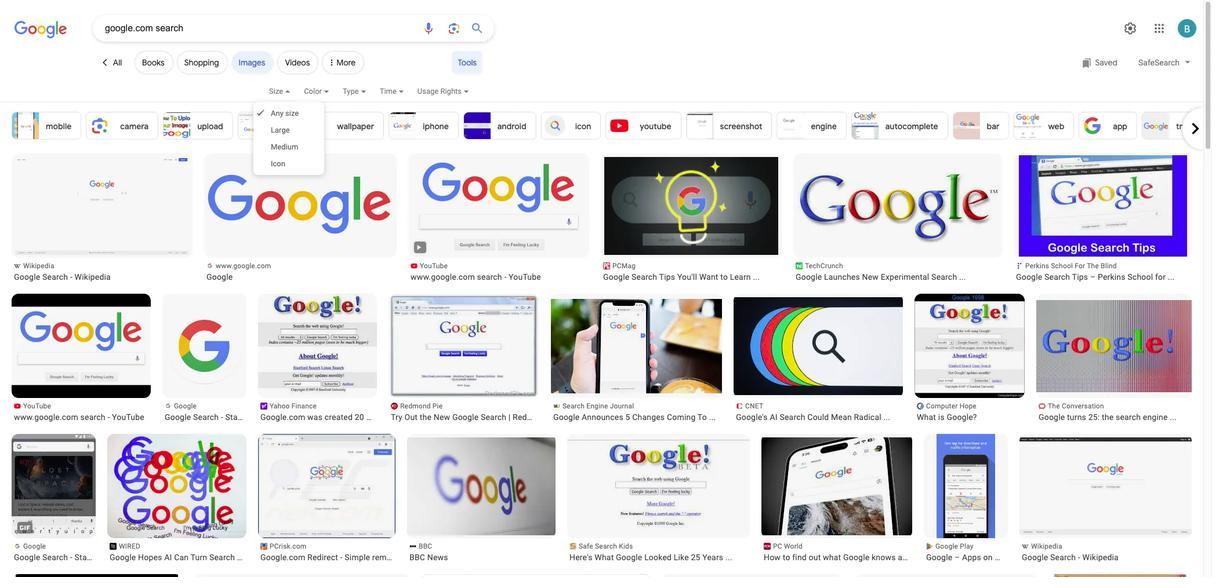 Task type: describe. For each thing, give the bounding box(es) containing it.
www.google.com search - youtube image for the rightmost www.google.com search - youtube list item
[[412, 157, 586, 255]]

changes
[[632, 413, 665, 422]]

google list item
[[204, 154, 397, 282]]

1 horizontal spatial google search - stay in the know with your google app image
[[163, 304, 246, 388]]

google search tips you'll want to learn ... list item
[[601, 154, 782, 282]]

know for google search - stay in the know with your google app element related to rightmost google search - stay in the know with your google app image
[[266, 413, 287, 422]]

size button
[[269, 85, 304, 105]]

engine
[[586, 402, 608, 411]]

apps
[[962, 553, 981, 563]]

perkins inside google search tips – perkins school for the blind element
[[1098, 273, 1125, 282]]

... inside google.com redirect - simple removal instructions, search engine fix  (updated) element
[[404, 553, 411, 563]]

can
[[174, 553, 189, 563]]

www.google.com search - youtube image for bottom www.google.com search - youtube list item
[[12, 294, 151, 398]]

google.com for google.com redirect - simple removal ...
[[260, 553, 305, 563]]

google's ai search could mean radical changes for your internet experience  - cnet image
[[729, 297, 903, 395]]

1 vertical spatial google search - wikipedia list item
[[1019, 434, 1192, 563]]

journal
[[610, 402, 634, 411]]

coming
[[667, 413, 696, 422]]

- for google.com redirect - simple removal instructions, search engine fix  (updated) element
[[340, 553, 343, 563]]

google search tips – perkins school for ... list item
[[1014, 154, 1192, 282]]

... inside google's ai search could mean radical changes for your internet experience  - cnet element
[[883, 413, 890, 422]]

pcrisk.com
[[270, 543, 306, 551]]

app link
[[1079, 112, 1137, 140]]

... inside google hopes ai can turn search into a conversation | wired element
[[260, 553, 267, 563]]

color
[[304, 87, 322, 96]]

google hopes ai can turn search into a conversation | wired element
[[110, 553, 267, 563]]

2 list item from the left
[[661, 575, 843, 578]]

wallpaper link
[[303, 112, 384, 140]]

www.google.com search - youtube element for the rightmost www.google.com search - youtube list item
[[411, 272, 587, 282]]

web link
[[1014, 112, 1074, 140]]

google launches new experimental search ...
[[796, 273, 966, 282]]

here's
[[569, 553, 592, 563]]

0 horizontal spatial google search - stay in the know with your google app image
[[12, 434, 96, 578]]

how to find out what google knows about ...
[[764, 553, 928, 563]]

blind
[[1101, 262, 1117, 270]]

google search - wikipedia for 'google search - wikipedia' element to the left
[[14, 273, 111, 282]]

bbc news
[[409, 553, 448, 563]]

ago
[[388, 413, 402, 422]]

google.com was created 20 years ago ... list item
[[251, 294, 411, 423]]

1 vertical spatial google search - wikipedia element
[[1022, 553, 1189, 563]]

try out the new google search | redmond pie image
[[389, 294, 539, 398]]

google – apps on google play
[[926, 553, 1039, 563]]

kids
[[619, 543, 633, 551]]

hope
[[960, 402, 977, 411]]

1 horizontal spatial new
[[862, 273, 879, 282]]

google.com redirect - simple removal ... list item
[[258, 434, 411, 563]]

google search tips – perkins school for the blind element
[[1016, 272, 1189, 282]]

1 vertical spatial –
[[955, 553, 960, 563]]

25
[[691, 553, 700, 563]]

1 horizontal spatial www.google.com search - youtube list item
[[408, 154, 589, 282]]

to
[[698, 413, 707, 422]]

news
[[427, 553, 448, 563]]

announces
[[582, 413, 623, 422]]

google launches new experimental search features for tracking your online  purchases, reservations & events from gmail | techcrunch image
[[797, 164, 999, 248]]

1 list item from the left
[[194, 575, 411, 578]]

camera
[[120, 121, 149, 132]]

the inside google search tips – perkins school for ... list item
[[1087, 262, 1099, 270]]

google.com redirect - simple removal instructions, search engine fix  (updated) image
[[258, 434, 395, 539]]

iphone link
[[389, 112, 459, 140]]

in for rightmost google search - stay in the know with your google app image
[[244, 413, 250, 422]]

want
[[699, 273, 718, 282]]

cnet
[[745, 402, 763, 411]]

youtube
[[640, 121, 671, 132]]

- for the bottommost 'google search - wikipedia' element
[[1078, 553, 1080, 563]]

type button
[[343, 85, 380, 105]]

how to find out what google knows about ... list item
[[752, 434, 928, 563]]

hopes
[[138, 553, 162, 563]]

here's what google looked like 25 years ...
[[569, 553, 732, 563]]

google – apps on google play image
[[937, 434, 995, 539]]

Search text field
[[105, 19, 415, 38]]

google search tips you'll want to learn ...
[[603, 273, 760, 282]]

books link
[[135, 51, 173, 74]]

0 horizontal spatial engine
[[811, 121, 837, 132]]

... inside the google.com was created 20 years ago — here's what it looked like when it  first launched element
[[404, 413, 411, 422]]

google – apps on google play element
[[926, 553, 1039, 563]]

large link
[[253, 122, 324, 139]]

... inside google announces 5 changes coming to mobile search element
[[709, 413, 716, 422]]

25:
[[1088, 413, 1100, 422]]

... inside here's what google looked like 25 years ago | safer search element
[[725, 553, 732, 563]]

www.google.com inside google list item
[[216, 262, 271, 270]]

0 horizontal spatial google search - wikipedia element
[[14, 272, 190, 282]]

www.google.com search - youtube for www.google.com search - youtube element corresponding to bottom www.google.com search - youtube list item
[[14, 413, 144, 422]]

google.com redirect - simple removal instructions, search engine fix  (updated) element
[[260, 553, 411, 563]]

0 horizontal spatial ai
[[164, 553, 172, 563]]

usage rights button
[[417, 85, 482, 105]]

logo link
[[238, 112, 298, 140]]

google?
[[947, 413, 977, 422]]

large
[[271, 126, 290, 135]]

to inside list item
[[720, 273, 728, 282]]

try out the new google search | redmond pie
[[391, 413, 562, 422]]

play inside "google – apps on google play" element
[[1023, 553, 1039, 563]]

google search - stay in the know with ... for the leftmost google search - stay in the know with your google app image
[[14, 553, 163, 563]]

click to view animated gif image
[[16, 520, 34, 537]]

mobile
[[46, 121, 71, 132]]

0 horizontal spatial www.google.com
[[14, 413, 78, 422]]

upload link
[[163, 112, 233, 140]]

0 vertical spatial –
[[1090, 273, 1096, 282]]

the up google cloud search: smart business database | google workspace image at the bottom
[[102, 553, 113, 563]]

what is google? element
[[917, 412, 1022, 423]]

how to find out what google knows about you | pcworld image
[[752, 438, 926, 536]]

yahoo
[[270, 402, 290, 411]]

1 vertical spatial www.google.com search - youtube list item
[[12, 294, 151, 423]]

bar
[[987, 121, 999, 132]]

learn
[[730, 273, 751, 282]]

time
[[380, 87, 397, 96]]

google announces 5 changes coming to mobile search element
[[553, 412, 720, 423]]

safesearch button
[[1133, 51, 1196, 74]]

google search - wikipedia image for the bottom google search - wikipedia list item
[[1019, 438, 1192, 535]]

google announces 5 changes coming to ... list item
[[545, 294, 725, 423]]

engine inside list item
[[1143, 413, 1168, 422]]

google hopes ai can turn search into a ... list item
[[107, 434, 267, 563]]

redmond pie
[[400, 402, 443, 411]]

next image
[[1184, 117, 1207, 140]]

pc world
[[773, 543, 803, 551]]

years
[[702, 553, 723, 563]]

- for www.google.com search - youtube element for the rightmost www.google.com search - youtube list item
[[504, 273, 507, 282]]

years
[[366, 413, 386, 422]]

tools button
[[452, 51, 482, 74]]

camera link
[[86, 112, 158, 140]]

google launches new experimental search ... list item
[[793, 154, 1002, 282]]

here's what google looked like 25 years ago | safer search image
[[567, 440, 750, 534]]

1 vertical spatial what
[[595, 553, 614, 563]]

list containing google search - wikipedia
[[12, 154, 1203, 578]]

any size
[[271, 109, 299, 118]]

0 vertical spatial perkins
[[1025, 262, 1049, 270]]

3 list item from the left
[[855, 575, 1037, 578]]

21 google search tips you'll want to learn | pcmag element
[[603, 272, 779, 282]]

wallpaper
[[337, 121, 374, 132]]

- for 'google search - wikipedia' element to the left
[[70, 273, 72, 282]]

... inside how to find out what google knows about you | pcworld element
[[921, 553, 928, 563]]

google.com was created 20 years ago — here's what it looked like when it  first launched element
[[260, 412, 411, 423]]

how
[[764, 553, 781, 563]]

rights
[[440, 87, 462, 96]]

a
[[254, 553, 258, 563]]

|
[[508, 413, 511, 422]]

www.google.com search - youtube for www.google.com search - youtube element for the rightmost www.google.com search - youtube list item
[[411, 273, 541, 282]]

here's what google looked like 25 years ... list item
[[567, 434, 750, 563]]

tips for you'll
[[659, 273, 675, 282]]

like
[[674, 553, 689, 563]]

... inside 21 google search tips you'll want to learn | pcmag element
[[753, 273, 760, 282]]

for
[[1155, 273, 1166, 282]]

bbc for bbc news
[[409, 553, 425, 563]]

computer
[[926, 402, 958, 411]]

google element
[[206, 272, 394, 282]]

1 vertical spatial new
[[434, 413, 450, 422]]

android link
[[463, 112, 536, 140]]

1 horizontal spatial ai
[[770, 413, 778, 422]]

search for www.google.com search - youtube element for the rightmost www.google.com search - youtube list item
[[477, 273, 502, 282]]

saved
[[1095, 57, 1117, 68]]

turns
[[1067, 413, 1086, 422]]

click for video information image
[[415, 243, 423, 252]]

search by image image
[[447, 21, 461, 35]]

could
[[807, 413, 829, 422]]

know for google search - stay in the know with your google app element related to the leftmost google search - stay in the know with your google app image
[[116, 553, 136, 563]]

1 horizontal spatial redmond
[[513, 413, 548, 422]]

perkins school for the blind
[[1025, 262, 1117, 270]]

google image
[[208, 173, 393, 238]]

transpare link
[[1142, 112, 1212, 140]]

any size link
[[253, 105, 324, 122]]

all link
[[93, 51, 131, 74]]

computer hope
[[926, 402, 977, 411]]

stay for rightmost google search - stay in the know with your google app image
[[225, 413, 241, 422]]

people can now get contact info cut from google search results - bbc news element
[[409, 553, 553, 563]]

videos
[[285, 57, 310, 68]]

the down redmond pie on the bottom of page
[[420, 413, 431, 422]]



Task type: vqa. For each thing, say whether or not it's contained in the screenshot.
the "Google.com Redirect - Simple removal ..."
yes



Task type: locate. For each thing, give the bounding box(es) containing it.
go to google home image
[[14, 20, 67, 39]]

0 horizontal spatial list item
[[194, 575, 411, 578]]

- for www.google.com search - youtube element corresponding to bottom www.google.com search - youtube list item
[[107, 413, 110, 422]]

google
[[14, 273, 40, 282], [206, 273, 233, 282], [603, 273, 629, 282], [796, 273, 822, 282], [1016, 273, 1042, 282], [174, 402, 197, 411], [165, 413, 191, 422], [452, 413, 479, 422], [553, 413, 580, 422], [1039, 413, 1065, 422], [23, 543, 46, 551], [935, 543, 958, 551], [14, 553, 40, 563], [110, 553, 136, 563], [616, 553, 642, 563], [843, 553, 870, 563], [926, 553, 952, 563], [995, 553, 1021, 563], [1022, 553, 1048, 563]]

0 horizontal spatial with
[[138, 553, 154, 563]]

1 horizontal spatial google search - wikipedia image
[[1019, 438, 1192, 535]]

– down "perkins school for the blind"
[[1090, 273, 1096, 282]]

1 horizontal spatial www.google.com search - youtube
[[411, 273, 541, 282]]

1 horizontal spatial search
[[477, 273, 502, 282]]

www.google.com search - youtube
[[411, 273, 541, 282], [14, 413, 144, 422]]

the right 25: at the right
[[1102, 413, 1114, 422]]

0 horizontal spatial play
[[960, 543, 973, 551]]

localization - how to make google.com not redirect to my country's local  version of google search? - web applications stack exchange image
[[1054, 575, 1186, 578]]

1 vertical spatial bbc
[[409, 553, 425, 563]]

tips down for
[[1072, 273, 1088, 282]]

yahoo finance
[[270, 402, 317, 411]]

mean
[[831, 413, 852, 422]]

what is google? image
[[915, 294, 1025, 398]]

logo
[[272, 121, 288, 132]]

what is google? list item
[[915, 294, 1025, 423]]

0 horizontal spatial the
[[1048, 402, 1060, 411]]

2 tips from the left
[[1072, 273, 1088, 282]]

0 vertical spatial in
[[244, 413, 250, 422]]

0 horizontal spatial tips
[[659, 273, 675, 282]]

google search - wikipedia image for google search - wikipedia list item to the left
[[15, 157, 189, 255]]

new down redmond pie on the bottom of page
[[434, 413, 450, 422]]

0 horizontal spatial pie
[[433, 402, 443, 411]]

wired
[[119, 543, 140, 551]]

how to find out what google knows about you | pcworld element
[[764, 553, 928, 563]]

know down wired
[[116, 553, 136, 563]]

0 vertical spatial google search - stay in the know with your google app image
[[163, 304, 246, 388]]

list item down redirect
[[194, 575, 411, 578]]

1 horizontal spatial know
[[266, 413, 287, 422]]

to inside list item
[[783, 553, 790, 563]]

2 google.com from the top
[[260, 553, 305, 563]]

0 vertical spatial engine
[[811, 121, 837, 132]]

1 vertical spatial the
[[1048, 402, 1060, 411]]

1 vertical spatial www.google.com search - youtube image
[[12, 294, 151, 398]]

1 vertical spatial perkins
[[1098, 273, 1125, 282]]

redirect
[[307, 553, 338, 563]]

bbc left news
[[409, 553, 425, 563]]

1 vertical spatial www.google.com search - youtube
[[14, 413, 144, 422]]

usage
[[417, 87, 439, 96]]

search
[[42, 273, 68, 282], [632, 273, 657, 282], [931, 273, 957, 282], [1044, 273, 1070, 282], [563, 402, 585, 411], [193, 413, 219, 422], [481, 413, 506, 422], [780, 413, 805, 422], [595, 543, 617, 551], [42, 553, 68, 563], [209, 553, 235, 563], [1050, 553, 1076, 563]]

what
[[823, 553, 841, 563]]

in for the leftmost google search - stay in the know with your google app image
[[93, 553, 100, 563]]

ai
[[770, 413, 778, 422], [164, 553, 172, 563]]

google announces 5 changes coming to ...
[[553, 413, 716, 422]]

0 horizontal spatial search
[[80, 413, 105, 422]]

with down yahoo finance at the left
[[289, 413, 305, 422]]

icon link
[[253, 155, 324, 172]]

new right launches
[[862, 273, 879, 282]]

1 vertical spatial redmond
[[513, 413, 548, 422]]

... inside google search tips – perkins school for the blind element
[[1168, 273, 1175, 282]]

0 vertical spatial www.google.com
[[216, 262, 271, 270]]

google – apps on google play list item
[[924, 434, 1039, 563]]

google search - wikipedia image
[[15, 157, 189, 255], [1019, 438, 1192, 535]]

search
[[477, 273, 502, 282], [80, 413, 105, 422], [1116, 413, 1141, 422]]

perkins left for
[[1025, 262, 1049, 270]]

1 horizontal spatial what
[[917, 413, 936, 422]]

– down google play
[[955, 553, 960, 563]]

0 horizontal spatial www.google.com search - youtube list item
[[12, 294, 151, 423]]

google play
[[935, 543, 973, 551]]

click for video information tooltip
[[415, 243, 424, 252]]

more
[[336, 57, 356, 68]]

ai right the google's
[[770, 413, 778, 422]]

what down safe search kids
[[595, 553, 614, 563]]

1 horizontal spatial the
[[1087, 262, 1099, 270]]

try out the new google search | redmond pie element
[[391, 412, 562, 423]]

google search - wikipedia
[[14, 273, 111, 282], [1022, 553, 1119, 563]]

0 vertical spatial new
[[862, 273, 879, 282]]

0 vertical spatial google search - stay in the know with your google app element
[[165, 412, 314, 423]]

1 vertical spatial school
[[1128, 273, 1153, 282]]

google search tips – perkins school for the blind image
[[1019, 155, 1187, 257]]

0 horizontal spatial www.google.com search - youtube element
[[14, 412, 148, 423]]

search inside here's what google looked like 25 years ... list item
[[595, 543, 617, 551]]

redmond right |
[[513, 413, 548, 422]]

0 vertical spatial google search - stay in the know with ...
[[165, 413, 314, 422]]

2 horizontal spatial search
[[1116, 413, 1141, 422]]

tips inside list item
[[659, 273, 675, 282]]

tips
[[659, 273, 675, 282], [1072, 273, 1088, 282]]

google launches new experimental search features for tracking your online  purchases, reservations & events from gmail | techcrunch element
[[796, 272, 1000, 282]]

google search - stay in the know with ...
[[165, 413, 314, 422], [14, 553, 163, 563]]

google search - stay in the know with your google app element up google cloud search: smart business database | google workspace image at the bottom
[[14, 553, 163, 563]]

pc
[[773, 543, 782, 551]]

google search - stay in the know with ... down yahoo
[[165, 413, 314, 422]]

autocomplete
[[885, 121, 938, 132]]

0 vertical spatial stay
[[225, 413, 241, 422]]

safe
[[579, 543, 593, 551]]

list item down how
[[661, 575, 843, 578]]

bbc
[[419, 543, 432, 551], [409, 553, 425, 563]]

shopping link
[[177, 51, 228, 74]]

with for the leftmost google search - stay in the know with your google app image
[[138, 553, 154, 563]]

0 horizontal spatial google search - wikipedia image
[[15, 157, 189, 255]]

1 list from the top
[[12, 112, 1212, 140]]

google announces 5 changes coming to mobile search image
[[545, 299, 725, 394]]

1 horizontal spatial with
[[289, 413, 305, 422]]

0 horizontal spatial know
[[116, 553, 136, 563]]

list
[[12, 112, 1212, 140], [12, 154, 1203, 578]]

redmond up out
[[400, 402, 431, 411]]

books
[[142, 57, 164, 68]]

school left for
[[1051, 262, 1073, 270]]

perkins down blind
[[1098, 273, 1125, 282]]

0 vertical spatial redmond
[[400, 402, 431, 411]]

1 horizontal spatial to
[[783, 553, 790, 563]]

more filters element
[[322, 51, 364, 74]]

search inside the google announces 5 changes coming to ... 'list item'
[[563, 402, 585, 411]]

mobile link
[[12, 112, 81, 140]]

ai left 'can'
[[164, 553, 172, 563]]

google.com
[[260, 413, 305, 422], [260, 553, 305, 563]]

20
[[355, 413, 364, 422]]

1 vertical spatial ai
[[164, 553, 172, 563]]

1 horizontal spatial www.google.com
[[216, 262, 271, 270]]

0 vertical spatial school
[[1051, 262, 1073, 270]]

0 horizontal spatial google search - stay in the know with ...
[[14, 553, 163, 563]]

perkins
[[1025, 262, 1049, 270], [1098, 273, 1125, 282]]

1 horizontal spatial pie
[[550, 413, 562, 422]]

1 horizontal spatial google search - wikipedia element
[[1022, 553, 1189, 563]]

0 vertical spatial www.google.com search - youtube element
[[411, 272, 587, 282]]

1 vertical spatial engine
[[1143, 413, 1168, 422]]

www.google.com search - youtube list item
[[408, 154, 589, 282], [12, 294, 151, 423]]

search for www.google.com search - youtube element corresponding to bottom www.google.com search - youtube list item
[[80, 413, 105, 422]]

0 vertical spatial know
[[266, 413, 287, 422]]

0 horizontal spatial www.google.com search - youtube image
[[12, 294, 151, 398]]

to
[[720, 273, 728, 282], [783, 553, 790, 563]]

google cloud search: smart business database | google workspace image
[[16, 575, 178, 578]]

for
[[1075, 262, 1085, 270]]

engine
[[811, 121, 837, 132], [1143, 413, 1168, 422]]

know down yahoo
[[266, 413, 287, 422]]

1 google.com from the top
[[260, 413, 305, 422]]

bbc up bbc news
[[419, 543, 432, 551]]

1 horizontal spatial www.google.com search - youtube image
[[412, 157, 586, 255]]

here's what google looked like 25 years ago | safer search element
[[569, 553, 747, 563]]

www.google.com search - youtube image
[[412, 157, 586, 255], [12, 294, 151, 398]]

1 horizontal spatial list item
[[661, 575, 843, 578]]

medium link
[[253, 139, 324, 155]]

google turns 25: the search engine ... list item
[[1016, 294, 1201, 423]]

google search - stay in the know with ... for rightmost google search - stay in the know with your google app image
[[165, 413, 314, 422]]

bbc for bbc
[[419, 543, 432, 551]]

conversation
[[1062, 402, 1104, 411]]

with down wired
[[138, 553, 154, 563]]

1 vertical spatial google search - wikipedia image
[[1019, 438, 1192, 535]]

type
[[343, 87, 359, 96]]

list containing mobile
[[12, 112, 1212, 140]]

0 vertical spatial google search - wikipedia element
[[14, 272, 190, 282]]

google search - stay in the know with your google app element
[[165, 412, 314, 423], [14, 553, 163, 563]]

0 vertical spatial www.google.com search - youtube
[[411, 273, 541, 282]]

google search - stay in the know with ... up google cloud search: smart business database | google workspace image at the bottom
[[14, 553, 163, 563]]

to right want
[[720, 273, 728, 282]]

search inside list item
[[632, 273, 657, 282]]

the up google search tips – perkins school for ...
[[1087, 262, 1099, 270]]

1 horizontal spatial in
[[244, 413, 250, 422]]

stay for the leftmost google search - stay in the know with your google app image
[[75, 553, 91, 563]]

simple
[[345, 553, 370, 563]]

click to view animated gif tooltip
[[16, 520, 34, 537]]

created
[[325, 413, 353, 422]]

0 horizontal spatial school
[[1051, 262, 1073, 270]]

list item
[[194, 575, 411, 578], [661, 575, 843, 578], [855, 575, 1037, 578]]

1 vertical spatial google search - stay in the know with ... list item
[[12, 434, 163, 578]]

google turns 25: the search engine revolutionised how we access  information, but will it survive ai? image
[[1016, 300, 1201, 393]]

1 horizontal spatial google search - stay in the know with your google app element
[[165, 412, 314, 423]]

1 vertical spatial know
[[116, 553, 136, 563]]

None search field
[[0, 14, 494, 42]]

google.com for google.com was created 20 years ago ...
[[260, 413, 305, 422]]

usage rights
[[417, 87, 462, 96]]

app
[[1113, 121, 1127, 132]]

google search - wikipedia element
[[14, 272, 190, 282], [1022, 553, 1189, 563]]

tips left you'll
[[659, 273, 675, 282]]

0 vertical spatial list
[[12, 112, 1212, 140]]

the conversation
[[1048, 402, 1104, 411]]

google.com was created 20 years ago — here's what it looked like when it  first launched image
[[251, 294, 383, 398]]

2 vertical spatial www.google.com
[[14, 413, 78, 422]]

tips inside list item
[[1072, 273, 1088, 282]]

1 vertical spatial google.com
[[260, 553, 305, 563]]

0 vertical spatial play
[[960, 543, 973, 551]]

... inside google turns 25: the search engine revolutionised how we access  information, but will it survive ai? element
[[1170, 413, 1177, 422]]

google.com down the pcrisk.com
[[260, 553, 305, 563]]

0 vertical spatial www.google.com search - youtube list item
[[408, 154, 589, 282]]

bbc news list item
[[390, 434, 564, 563]]

1 vertical spatial google search - stay in the know with your google app image
[[12, 434, 96, 578]]

what is google?
[[917, 413, 977, 422]]

what inside "element"
[[917, 413, 936, 422]]

1 vertical spatial to
[[783, 553, 790, 563]]

tips for –
[[1072, 273, 1088, 282]]

1 horizontal spatial school
[[1128, 273, 1153, 282]]

google search - wikipedia for the bottommost 'google search - wikipedia' element
[[1022, 553, 1119, 563]]

google search - wikipedia image inside list item
[[15, 157, 189, 255]]

find
[[792, 553, 807, 563]]

google search - stay in the know with your google app element for rightmost google search - stay in the know with your google app image
[[165, 412, 314, 423]]

into
[[237, 553, 251, 563]]

... inside google launches new experimental search features for tracking your online  purchases, reservations & events from gmail | techcrunch element
[[959, 273, 966, 282]]

1 horizontal spatial google search - stay in the know with ...
[[165, 413, 314, 422]]

google search - wikipedia list item
[[12, 154, 193, 282], [1019, 434, 1192, 563]]

www.google.com search - youtube image inside www.google.com search - youtube list item
[[412, 157, 586, 255]]

1 vertical spatial pie
[[550, 413, 562, 422]]

looked
[[644, 553, 672, 563]]

try
[[391, 413, 402, 422]]

0 horizontal spatial google search - wikipedia list item
[[12, 154, 193, 282]]

stay
[[225, 413, 241, 422], [75, 553, 91, 563]]

autocomplete link
[[851, 112, 948, 140]]

with for rightmost google search - stay in the know with your google app image
[[289, 413, 305, 422]]

google's ai search could mean radical ...
[[736, 413, 890, 422]]

google search - stay in the know with your google app element for the leftmost google search - stay in the know with your google app image
[[14, 553, 163, 563]]

0 vertical spatial google search - stay in the know with ... list item
[[162, 294, 314, 423]]

is
[[938, 413, 945, 422]]

pie left announces
[[550, 413, 562, 422]]

0 horizontal spatial google search - stay in the know with your google app element
[[14, 553, 163, 563]]

google search - stay in the know with your google app element down yahoo
[[165, 412, 314, 423]]

the left the conversation
[[1048, 402, 1060, 411]]

new
[[862, 273, 879, 282], [434, 413, 450, 422]]

1 horizontal spatial www.google.com search - youtube element
[[411, 272, 587, 282]]

the inside google turns 25: the search engine ... list item
[[1048, 402, 1060, 411]]

google inside 'list item'
[[553, 413, 580, 422]]

0 horizontal spatial in
[[93, 553, 100, 563]]

0 vertical spatial google search - wikipedia image
[[15, 157, 189, 255]]

0 vertical spatial google search - wikipedia list item
[[12, 154, 193, 282]]

1 vertical spatial www.google.com search - youtube element
[[14, 412, 148, 423]]

google's ai search could mean radical ... list item
[[729, 294, 903, 423]]

1 horizontal spatial engine
[[1143, 413, 1168, 422]]

0 horizontal spatial what
[[595, 553, 614, 563]]

out
[[405, 413, 418, 422]]

pie up "try out the new google search | redmond pie" element at the bottom left
[[433, 402, 443, 411]]

google.com was created 20 years ago ...
[[260, 413, 411, 422]]

school left the for
[[1128, 273, 1153, 282]]

size
[[285, 109, 299, 118]]

medium
[[271, 143, 298, 151]]

upload
[[197, 121, 223, 132]]

0 horizontal spatial redmond
[[400, 402, 431, 411]]

try out the new google search | redmond pie list item
[[389, 294, 562, 423]]

people can now get contact info cut from google search results - bbc news image
[[390, 438, 564, 536]]

wikipedia
[[23, 262, 54, 270], [75, 273, 111, 282], [1031, 543, 1062, 551], [1082, 553, 1119, 563]]

transpare
[[1176, 121, 1212, 132]]

5
[[625, 413, 630, 422]]

safe search kids
[[579, 543, 633, 551]]

1 vertical spatial www.google.com
[[411, 273, 475, 282]]

0 vertical spatial pie
[[433, 402, 443, 411]]

21 google search tips you'll want to learn | pcmag image
[[604, 157, 778, 255]]

1 horizontal spatial google search - wikipedia
[[1022, 553, 1119, 563]]

google search - stay in the know with ... list item
[[162, 294, 314, 423], [12, 434, 163, 578]]

- inside google.com redirect - simple removal instructions, search engine fix  (updated) element
[[340, 553, 343, 563]]

...
[[753, 273, 760, 282], [959, 273, 966, 282], [1168, 273, 1175, 282], [307, 413, 314, 422], [404, 413, 411, 422], [709, 413, 716, 422], [883, 413, 890, 422], [1170, 413, 1177, 422], [156, 553, 163, 563], [260, 553, 267, 563], [404, 553, 411, 563], [725, 553, 732, 563], [921, 553, 928, 563]]

google search - stay in the know with your google app image
[[163, 304, 246, 388], [12, 434, 96, 578]]

what left is
[[917, 413, 936, 422]]

2 list from the top
[[12, 154, 1203, 578]]

on
[[983, 553, 993, 563]]

2 horizontal spatial www.google.com
[[411, 273, 475, 282]]

more button
[[322, 42, 368, 79]]

1 vertical spatial list
[[12, 154, 1203, 578]]

all
[[113, 57, 122, 68]]

was
[[307, 413, 322, 422]]

color button
[[304, 85, 343, 105]]

google hopes ai can turn search into a conversation | wired image
[[107, 434, 246, 539]]

the left was
[[252, 413, 264, 422]]

1 vertical spatial stay
[[75, 553, 91, 563]]

www.google.com search - youtube element for bottom www.google.com search - youtube list item
[[14, 412, 148, 423]]

with
[[289, 413, 305, 422], [138, 553, 154, 563]]

what
[[917, 413, 936, 422], [595, 553, 614, 563]]

quick settings image
[[1123, 21, 1137, 35]]

to down pc world
[[783, 553, 790, 563]]

1 horizontal spatial stay
[[225, 413, 241, 422]]

google inside list item
[[603, 273, 629, 282]]

google turns 25: the search engine revolutionised how we access  information, but will it survive ai? element
[[1039, 412, 1189, 423]]

-
[[70, 273, 72, 282], [504, 273, 507, 282], [107, 413, 110, 422], [221, 413, 223, 422], [70, 553, 72, 563], [340, 553, 343, 563], [1078, 553, 1080, 563]]

play right on at the right of the page
[[1023, 553, 1039, 563]]

list item down google play
[[855, 575, 1037, 578]]

www.google.com search - youtube element
[[411, 272, 587, 282], [14, 412, 148, 423]]

google.com down yahoo
[[260, 413, 305, 422]]

1 tips from the left
[[659, 273, 675, 282]]

bar link
[[953, 112, 1009, 140]]

0 horizontal spatial www.google.com search - youtube
[[14, 413, 144, 422]]

play up apps
[[960, 543, 973, 551]]

0 vertical spatial bbc
[[419, 543, 432, 551]]

1 horizontal spatial google search - wikipedia list item
[[1019, 434, 1192, 563]]

0 vertical spatial what
[[917, 413, 936, 422]]

shopping
[[184, 57, 219, 68]]

1 vertical spatial google search - stay in the know with your google app element
[[14, 553, 163, 563]]

google's ai search could mean radical changes for your internet experience  - cnet element
[[736, 412, 901, 423]]

icon
[[575, 121, 591, 132]]



